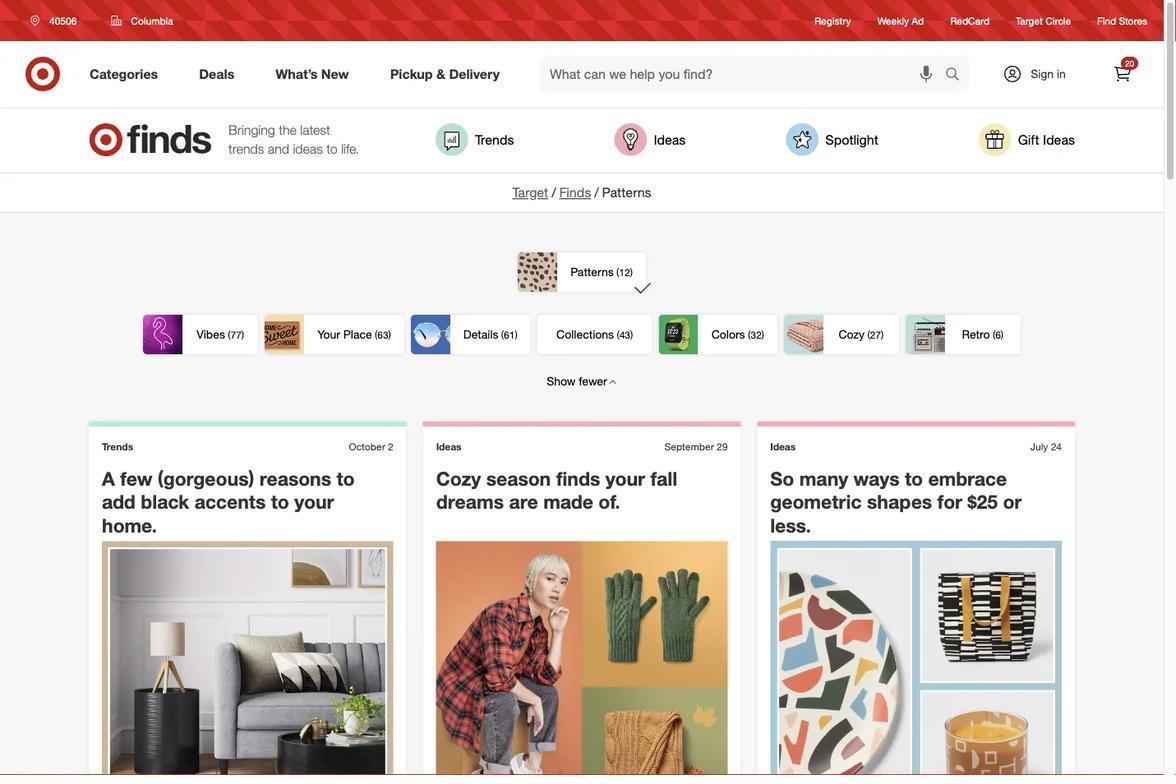 Task type: vqa. For each thing, say whether or not it's contained in the screenshot.


Task type: describe. For each thing, give the bounding box(es) containing it.
show fewer
[[547, 374, 607, 388]]

show
[[547, 374, 576, 388]]

vibes
[[197, 327, 225, 342]]

target for target / finds / patterns
[[513, 185, 549, 201]]

( for patterns
[[617, 266, 619, 279]]

ad
[[912, 14, 924, 27]]

2 / from the left
[[595, 185, 599, 201]]

cozy ( 27 )
[[839, 327, 884, 342]]

) for vibes
[[242, 329, 244, 341]]

to down "reasons"
[[271, 491, 289, 514]]

less.
[[771, 514, 811, 537]]

october
[[349, 441, 385, 453]]

12
[[619, 266, 630, 279]]

july
[[1031, 441, 1049, 453]]

) for cozy
[[881, 329, 884, 341]]

your
[[318, 327, 340, 342]]

ideas
[[293, 141, 323, 157]]

find stores link
[[1098, 14, 1148, 28]]

trends
[[229, 141, 264, 157]]

finds link
[[560, 185, 591, 201]]

$25
[[968, 491, 998, 514]]

sign in link
[[989, 56, 1092, 92]]

circle
[[1046, 14, 1071, 27]]

deals link
[[185, 56, 255, 92]]

registry
[[815, 14, 851, 27]]

registry link
[[815, 14, 851, 28]]

( for collections
[[617, 329, 620, 341]]

1 horizontal spatial trends
[[475, 132, 514, 148]]

gift
[[1019, 132, 1040, 148]]

What can we help you find? suggestions appear below search field
[[540, 56, 950, 92]]

24
[[1051, 441, 1062, 453]]

vibes ( 77 )
[[197, 327, 244, 342]]

bringing the latest trends and ideas to life.
[[229, 122, 359, 157]]

) for collections
[[631, 329, 633, 341]]

( for retro
[[993, 329, 996, 341]]

target / finds / patterns
[[513, 185, 652, 201]]

spotlight
[[826, 132, 879, 148]]

) for details
[[515, 329, 518, 341]]

many
[[800, 467, 849, 490]]

for
[[938, 491, 963, 514]]

32
[[751, 329, 762, 341]]

search button
[[938, 56, 978, 95]]

black
[[141, 491, 189, 514]]

1 / from the left
[[552, 185, 556, 201]]

target for target circle
[[1016, 14, 1043, 27]]

colors
[[712, 327, 745, 342]]

new
[[321, 66, 349, 82]]

fall
[[651, 467, 678, 490]]

40506 button
[[20, 6, 94, 35]]

20 link
[[1105, 56, 1141, 92]]

your place ( 63 )
[[318, 327, 391, 342]]

) for patterns
[[630, 266, 633, 279]]

finds
[[560, 185, 591, 201]]

categories link
[[76, 56, 179, 92]]

find stores
[[1098, 14, 1148, 27]]

&
[[437, 66, 446, 82]]

target circle link
[[1016, 14, 1071, 28]]

place
[[343, 327, 372, 342]]

a
[[102, 467, 115, 490]]

gift ideas link
[[979, 123, 1076, 156]]

or
[[1004, 491, 1022, 514]]

shapes
[[867, 491, 933, 514]]

weekly
[[878, 14, 909, 27]]

pickup
[[390, 66, 433, 82]]

sign
[[1031, 67, 1054, 81]]

dreams
[[436, 491, 504, 514]]

few
[[120, 467, 152, 490]]

geometric
[[771, 491, 862, 514]]

6
[[996, 329, 1001, 341]]

spotlight link
[[786, 123, 879, 156]]

columbia
[[131, 14, 173, 27]]

october 2
[[349, 441, 394, 453]]

retro
[[962, 327, 990, 342]]

target circle
[[1016, 14, 1071, 27]]

retro ( 6 )
[[962, 327, 1004, 342]]

target link
[[513, 185, 549, 201]]

20
[[1126, 58, 1135, 68]]

1 vertical spatial patterns
[[571, 265, 614, 279]]

details ( 61 )
[[464, 327, 518, 342]]



Task type: locate. For each thing, give the bounding box(es) containing it.
patterns ( 12 )
[[571, 265, 633, 279]]

( inside cozy ( 27 )
[[868, 329, 870, 341]]

(gorgeous)
[[158, 467, 254, 490]]

cozy
[[839, 327, 865, 342], [436, 467, 481, 490]]

( for details
[[501, 329, 504, 341]]

) inside cozy ( 27 )
[[881, 329, 884, 341]]

your up of.
[[606, 467, 645, 490]]

in
[[1057, 67, 1066, 81]]

so
[[771, 467, 795, 490]]

columbia button
[[101, 6, 184, 35]]

27
[[870, 329, 881, 341]]

/
[[552, 185, 556, 201], [595, 185, 599, 201]]

what's
[[276, 66, 318, 82]]

show fewer link
[[529, 362, 636, 401]]

and
[[268, 141, 289, 157]]

what's new link
[[262, 56, 370, 92]]

finds
[[556, 467, 600, 490]]

0 horizontal spatial /
[[552, 185, 556, 201]]

77
[[231, 329, 242, 341]]

29
[[717, 441, 728, 453]]

( inside patterns ( 12 )
[[617, 266, 619, 279]]

latest
[[300, 122, 330, 138]]

season
[[487, 467, 551, 490]]

61
[[504, 329, 515, 341]]

cozy for cozy season finds your fall dreams are made of.
[[436, 467, 481, 490]]

accents
[[195, 491, 266, 514]]

0 horizontal spatial target
[[513, 185, 549, 201]]

july 24
[[1031, 441, 1062, 453]]

weekly ad link
[[878, 14, 924, 28]]

/ right finds link
[[595, 185, 599, 201]]

patterns
[[602, 185, 652, 201], [571, 265, 614, 279]]

reasons
[[260, 467, 331, 490]]

1 vertical spatial target
[[513, 185, 549, 201]]

to down the october
[[337, 467, 355, 490]]

target
[[1016, 14, 1043, 27], [513, 185, 549, 201]]

) inside your place ( 63 )
[[389, 329, 391, 341]]

deals
[[199, 66, 235, 82]]

collections
[[557, 327, 614, 342]]

) inside vibes ( 77 )
[[242, 329, 244, 341]]

ideas
[[654, 132, 686, 148], [1043, 132, 1076, 148], [436, 441, 462, 453], [771, 441, 796, 453]]

patterns right finds
[[602, 185, 652, 201]]

gift ideas
[[1019, 132, 1076, 148]]

the
[[279, 122, 297, 138]]

1 vertical spatial your
[[295, 491, 334, 514]]

patterns left the 12
[[571, 265, 614, 279]]

add
[[102, 491, 136, 514]]

so many ways to embrace geometric shapes for $25 or less. image
[[771, 541, 1062, 775]]

0 vertical spatial cozy
[[839, 327, 865, 342]]

pickup & delivery link
[[376, 56, 521, 92]]

cozy left 27
[[839, 327, 865, 342]]

/ left finds
[[552, 185, 556, 201]]

( for cozy
[[868, 329, 870, 341]]

so many ways to embrace geometric shapes for $25 or less.
[[771, 467, 1022, 537]]

) inside "colors ( 32 )"
[[762, 329, 765, 341]]

0 vertical spatial your
[[606, 467, 645, 490]]

target left finds
[[513, 185, 549, 201]]

1 horizontal spatial target
[[1016, 14, 1043, 27]]

your inside cozy season finds your fall dreams are made of.
[[606, 467, 645, 490]]

details
[[464, 327, 499, 342]]

your inside a few (gorgeous) reasons to add black accents to your home.
[[295, 491, 334, 514]]

( inside collections ( 43 )
[[617, 329, 620, 341]]

)
[[630, 266, 633, 279], [242, 329, 244, 341], [389, 329, 391, 341], [515, 329, 518, 341], [631, 329, 633, 341], [762, 329, 765, 341], [881, 329, 884, 341], [1001, 329, 1004, 341]]

0 vertical spatial patterns
[[602, 185, 652, 201]]

stores
[[1119, 14, 1148, 27]]

0 vertical spatial target
[[1016, 14, 1043, 27]]

) inside retro ( 6 )
[[1001, 329, 1004, 341]]

0 horizontal spatial trends
[[102, 441, 133, 453]]

your
[[606, 467, 645, 490], [295, 491, 334, 514]]

collections ( 43 )
[[557, 327, 633, 342]]

0 vertical spatial trends
[[475, 132, 514, 148]]

made
[[544, 491, 594, 514]]

43
[[620, 329, 631, 341]]

cozy inside cozy season finds your fall dreams are made of.
[[436, 467, 481, 490]]

( inside your place ( 63 )
[[375, 329, 378, 341]]

) inside patterns ( 12 )
[[630, 266, 633, 279]]

to inside so many ways to embrace geometric shapes for $25 or less.
[[905, 467, 923, 490]]

( inside retro ( 6 )
[[993, 329, 996, 341]]

40506
[[49, 14, 77, 27]]

to inside bringing the latest trends and ideas to life.
[[327, 141, 338, 157]]

1 horizontal spatial cozy
[[839, 327, 865, 342]]

( inside vibes ( 77 )
[[228, 329, 231, 341]]

( for colors
[[748, 329, 751, 341]]

( for vibes
[[228, 329, 231, 341]]

1 vertical spatial cozy
[[436, 467, 481, 490]]

what's new
[[276, 66, 349, 82]]

) inside details ( 61 )
[[515, 329, 518, 341]]

embrace
[[929, 467, 1007, 490]]

) for colors
[[762, 329, 765, 341]]

bringing
[[229, 122, 275, 138]]

your down "reasons"
[[295, 491, 334, 514]]

redcard
[[951, 14, 990, 27]]

search
[[938, 67, 978, 84]]

( inside "colors ( 32 )"
[[748, 329, 751, 341]]

colors ( 32 )
[[712, 327, 765, 342]]

1 horizontal spatial /
[[595, 185, 599, 201]]

trends up target link at top left
[[475, 132, 514, 148]]

trends
[[475, 132, 514, 148], [102, 441, 133, 453]]

to up shapes
[[905, 467, 923, 490]]

pickup & delivery
[[390, 66, 500, 82]]

target finds image
[[89, 123, 212, 156]]

2
[[388, 441, 394, 453]]

redcard link
[[951, 14, 990, 28]]

delivery
[[449, 66, 500, 82]]

trends link
[[436, 123, 514, 156]]

are
[[509, 491, 538, 514]]

weekly ad
[[878, 14, 924, 27]]

trends up a
[[102, 441, 133, 453]]

cozy season finds your fall dreams are made of.
[[436, 467, 678, 514]]

cozy up dreams
[[436, 467, 481, 490]]

) inside collections ( 43 )
[[631, 329, 633, 341]]

1 vertical spatial trends
[[102, 441, 133, 453]]

a few (gorgeous) reasons to add black accents to your home. image
[[102, 541, 394, 775]]

0 horizontal spatial cozy
[[436, 467, 481, 490]]

to left life.
[[327, 141, 338, 157]]

ideas link
[[615, 123, 686, 156]]

( inside details ( 61 )
[[501, 329, 504, 341]]

target left circle
[[1016, 14, 1043, 27]]

cozy season finds your fall dreams are made of. image
[[436, 541, 728, 775]]

63
[[378, 329, 389, 341]]

cozy for cozy ( 27 )
[[839, 327, 865, 342]]

a few (gorgeous) reasons to add black accents to your home.
[[102, 467, 355, 537]]

life.
[[341, 141, 359, 157]]

of.
[[599, 491, 621, 514]]

ways
[[854, 467, 900, 490]]

1 horizontal spatial your
[[606, 467, 645, 490]]

september
[[665, 441, 714, 453]]

0 horizontal spatial your
[[295, 491, 334, 514]]

) for retro
[[1001, 329, 1004, 341]]



